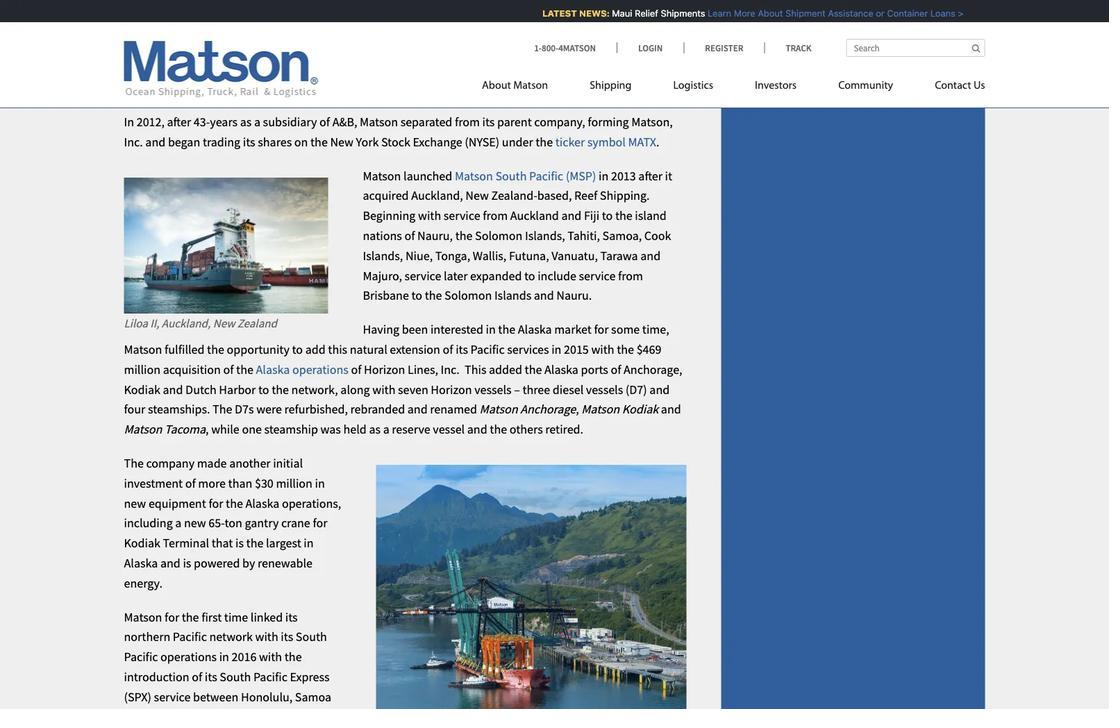 Task type: vqa. For each thing, say whether or not it's contained in the screenshot.
CORPORATE
no



Task type: locate. For each thing, give the bounding box(es) containing it.
0 vertical spatial solomon
[[475, 228, 523, 244]]

honolulu,
[[241, 690, 293, 706]]

added inside of horizon lines, inc.  this added the alaska ports of anchorage, kodiak and dutch harbor to the network, along with seven horizon vessels – three diesel vessels (d7) and four steamships. the d7s were refurbished, rebranded and renamed
[[489, 362, 522, 378]]

to down futuna,
[[524, 268, 535, 284]]

ii,
[[150, 316, 159, 331]]

is right that
[[235, 536, 244, 552]]

of up between
[[192, 670, 202, 686]]

0 vertical spatial for
[[594, 322, 609, 338]]

under
[[502, 134, 533, 150]]

0 horizontal spatial south
[[220, 670, 251, 686]]

the up while
[[213, 402, 232, 418]]

inc.
[[124, 134, 143, 150], [441, 362, 460, 378]]

pacific inside having been interested in the alaska market for some time, matson fulfilled the opportunity to add this natural extension of its pacific services in 2015 with the $469 million acquisition of the
[[471, 342, 505, 358]]

shipping
[[590, 80, 632, 91]]

in left 2012,
[[124, 114, 134, 130]]

for up northern at left bottom
[[165, 610, 179, 626]]

anchorage,
[[624, 362, 682, 378]]

pacific
[[411, 41, 445, 56], [529, 168, 563, 184], [471, 342, 505, 358], [173, 630, 207, 646], [124, 650, 158, 666], [253, 670, 288, 686]]

new left zealand
[[213, 316, 235, 331]]

solomon
[[475, 228, 523, 244], [445, 288, 492, 304]]

of up 'along'
[[351, 362, 362, 378]]

same
[[525, 41, 553, 56]]

1-
[[534, 42, 542, 53]]

new down matson launched matson south pacific (msp)
[[466, 188, 489, 204]]

matson up northern at left bottom
[[124, 610, 162, 626]]

crane for
[[281, 516, 327, 532]]

premium
[[429, 81, 477, 96]]

inc. down 2012,
[[124, 134, 143, 150]]

inc. inside in 2012, after 43-years as a subsidiary of a&b, matson separated from its parent company, forming matson, inc. and began trading its shares on the new york stock exchange (nyse) under the
[[124, 134, 143, 150]]

1 vertical spatial new
[[184, 516, 206, 532]]

york
[[356, 134, 379, 150]]

from up "(nyse)"
[[455, 114, 480, 130]]

to up were
[[258, 382, 269, 398]]

kodiak up four
[[124, 382, 160, 398]]

anchorage
[[520, 402, 576, 418]]

1-800-4matson
[[534, 42, 596, 53]]

0 vertical spatial horizon
[[364, 362, 405, 378]]

the inside of horizon lines, inc.  this added the alaska ports of anchorage, kodiak and dutch harbor to the network, along with seven horizon vessels – three diesel vessels (d7) and four steamships. the d7s were refurbished, rebranded and renamed
[[213, 402, 232, 418]]

0 horizontal spatial first
[[202, 610, 222, 626]]

from inside in 2012, after 43-years as a subsidiary of a&b, matson separated from its parent company, forming matson, inc. and began trading its shares on the new york stock exchange (nyse) under the
[[455, 114, 480, 130]]

after up began
[[167, 114, 191, 130]]

None search field
[[846, 39, 985, 57]]

in up became
[[399, 41, 409, 56]]

to right fiji
[[602, 208, 613, 224]]

as inside in 2012, after 43-years as a subsidiary of a&b, matson separated from its parent company, forming matson, inc. and began trading its shares on the new york stock exchange (nyse) under the
[[240, 114, 252, 130]]

a
[[476, 7, 482, 22], [355, 41, 361, 56], [254, 114, 260, 130], [383, 422, 389, 438], [175, 516, 182, 532]]

more
[[729, 8, 750, 18]]

0 vertical spatial was
[[154, 0, 174, 2]]

a left leader
[[355, 41, 361, 56]]

the right the on on the left top of page
[[310, 134, 328, 150]]

0 vertical spatial new
[[124, 496, 146, 512]]

shipments
[[656, 8, 700, 18]]

matson up reliability
[[191, 41, 229, 56]]

investment
[[124, 476, 183, 492]]

0 horizontal spatial added
[[426, 7, 459, 22]]

of right ports
[[611, 362, 621, 378]]

xiamen
[[361, 7, 400, 22]]

the left others
[[490, 422, 507, 438]]

0 horizontal spatial auckland,
[[162, 316, 211, 331]]

0 horizontal spatial vessels
[[475, 382, 512, 398]]

with right 2016
[[259, 650, 282, 666]]

1 horizontal spatial years
[[310, 41, 338, 56]]

launched
[[404, 168, 452, 184]]

0 horizontal spatial was
[[154, 0, 174, 2]]

0 vertical spatial inc.
[[124, 134, 143, 150]]

vessels down ports
[[586, 382, 623, 398]]

0 vertical spatial first
[[438, 61, 458, 76]]

and
[[164, 7, 185, 22], [145, 134, 165, 150], [562, 208, 582, 224], [641, 248, 661, 264], [534, 288, 554, 304], [163, 382, 183, 398], [650, 382, 670, 398], [408, 402, 428, 418], [661, 402, 681, 418], [467, 422, 487, 438], [160, 556, 180, 572]]

brisbane
[[363, 288, 409, 304]]

new down a&b, at the left of page
[[330, 134, 354, 150]]

alaska up energy.
[[124, 556, 158, 572]]

operations up introduction
[[161, 650, 217, 666]]

,
[[576, 402, 579, 418], [206, 422, 209, 438]]

matson up acquired
[[363, 168, 401, 184]]

1 horizontal spatial million
[[276, 476, 313, 492]]

2 vertical spatial was
[[321, 422, 341, 438]]

in left 2009,
[[318, 7, 328, 22]]

new inside the in 2013 after it acquired auckland, new zealand-based, reef shipping. beginning with service from auckland and fiji to the island nations of nauru, the solomon islands, tahiti, samoa, cook islands, niue, tonga, wallis, futuna, vanuatu, tarawa and majuro, service later expanded to include service from brisbane to the solomon islands and nauru.
[[466, 188, 489, 204]]

its up between
[[205, 670, 217, 686]]

its down linked
[[281, 630, 293, 646]]

the left west
[[284, 81, 301, 96]]

1 horizontal spatial added
[[489, 362, 522, 378]]

was right xiamen
[[403, 7, 423, 22]]

0 vertical spatial after
[[167, 114, 191, 130]]

for inside 'matson for the first time linked its northern pacific network with its south pacific operations in 2016 with the introduction of its south pacific express (spx) service between honolulu, s'
[[165, 610, 179, 626]]

2 vertical spatial south
[[220, 670, 251, 686]]

0 vertical spatial the
[[213, 402, 232, 418]]

nauru.
[[557, 288, 592, 304]]

extension
[[390, 342, 440, 358]]

having
[[363, 322, 399, 338]]

0 vertical spatial million
[[124, 362, 160, 378]]

2 vertical spatial in
[[124, 114, 134, 130]]

the company made another initial investment of more than $30 million in new equipment for the alaska operations, including a new 65-ton gantry crane for kodiak terminal that is the largest in alaska and is powered by renewable energy.
[[124, 456, 341, 592]]

4matson
[[559, 42, 596, 53]]

0 vertical spatial auckland,
[[411, 188, 463, 204]]

learn more about shipment assistance or container loans > link
[[703, 8, 959, 18]]

south down 2016
[[220, 670, 251, 686]]

0 horizontal spatial the
[[124, 456, 144, 472]]

$469
[[637, 342, 662, 358]]

1 vertical spatial million
[[276, 476, 313, 492]]

to left add
[[292, 342, 303, 358]]

0 horizontal spatial million
[[124, 362, 160, 378]]

vessel
[[433, 422, 465, 438]]

0 horizontal spatial about
[[482, 80, 511, 91]]

powered
[[194, 556, 240, 572]]

in inside in april 2007 matson celebrated 125 years as a leader in pacific shipping. that same year, due to the outstanding reliability of its clx service, matson became the first ocean carrier to offer guaranteed transit times of full container loads to the west coast as part of its premium level transpacific service.
[[399, 41, 409, 56]]

1 vertical spatial years
[[210, 114, 238, 130]]

0 horizontal spatial years
[[210, 114, 238, 130]]

1 horizontal spatial for
[[209, 496, 223, 512]]

for inside the company made another initial investment of more than $30 million in new equipment for the alaska operations, including a new 65-ton gantry crane for kodiak terminal that is the largest in alaska and is powered by renewable energy.
[[209, 496, 223, 512]]

after inside the in 2013 after it acquired auckland, new zealand-based, reef shipping. beginning with service from auckland and fiji to the island nations of nauru, the solomon islands, tahiti, samoa, cook islands, niue, tonga, wallis, futuna, vanuatu, tarawa and majuro, service later expanded to include service from brisbane to the solomon islands and nauru.
[[639, 168, 663, 184]]

0 horizontal spatial after
[[167, 114, 191, 130]]

of inside 'matson for the first time linked its northern pacific network with its south pacific operations in 2016 with the introduction of its south pacific express (spx) service between honolulu, s'
[[192, 670, 202, 686]]

alaska operations
[[256, 362, 349, 378]]

0 vertical spatial years
[[310, 41, 338, 56]]

the up investment
[[124, 456, 144, 472]]

0 vertical spatial new
[[330, 134, 354, 150]]

1 vertical spatial was
[[403, 7, 423, 22]]

as up the trading in the left of the page
[[240, 114, 252, 130]]

the left login
[[619, 41, 636, 56]]

0 horizontal spatial operations
[[161, 650, 217, 666]]

as right held
[[369, 422, 381, 438]]

west
[[304, 81, 329, 96]]

and inside was inaugurated in 2006, with service from ningbo and shanghai to long beach. in 2009, xiamen was added as a port call.
[[164, 7, 185, 22]]

1 vertical spatial kodiak
[[622, 402, 659, 418]]

d7s
[[235, 402, 254, 418]]

65-ton gantry crane arrives by into kodiak. image
[[376, 466, 687, 710]]

services
[[507, 342, 549, 358]]

register
[[705, 42, 743, 53]]

2 horizontal spatial new
[[466, 188, 489, 204]]

1 vertical spatial for
[[209, 496, 223, 512]]

0 vertical spatial about
[[753, 8, 778, 18]]

after
[[167, 114, 191, 130], [639, 168, 663, 184]]

carrier
[[494, 61, 529, 76]]

alaska up diesel
[[545, 362, 578, 378]]

of down interested
[[443, 342, 453, 358]]

a up shares
[[254, 114, 260, 130]]

beach.
[[280, 7, 316, 22]]

1 vertical spatial auckland,
[[162, 316, 211, 331]]

with up nauru,
[[418, 208, 441, 224]]

years up the trading in the left of the page
[[210, 114, 238, 130]]

based,
[[537, 188, 572, 204]]

kodiak down (d7)
[[622, 402, 659, 418]]

south up "express"
[[296, 630, 327, 646]]

1 horizontal spatial south
[[296, 630, 327, 646]]

majuro,
[[363, 268, 402, 284]]

later
[[444, 268, 468, 284]]

1 vertical spatial added
[[489, 362, 522, 378]]

a inside was inaugurated in 2006, with service from ningbo and shanghai to long beach. in 2009, xiamen was added as a port call.
[[476, 7, 482, 22]]

0 horizontal spatial islands,
[[363, 248, 403, 264]]

alaska inside having been interested in the alaska market for some time, matson fulfilled the opportunity to add this natural extension of its pacific services in 2015 with the $469 million acquisition of the
[[518, 322, 552, 338]]

1 vertical spatial new
[[466, 188, 489, 204]]

as left 'part'
[[363, 81, 375, 96]]

as left 'port' at the left top of page
[[462, 7, 473, 22]]

800-
[[542, 42, 559, 53]]

1 horizontal spatial new
[[184, 516, 206, 532]]

1 vertical spatial operations
[[161, 650, 217, 666]]

1 horizontal spatial vessels
[[586, 382, 623, 398]]

2 vertical spatial kodiak
[[124, 536, 160, 552]]

than
[[228, 476, 252, 492]]

1 horizontal spatial is
[[235, 536, 244, 552]]

along
[[341, 382, 370, 398]]

(spx)
[[124, 690, 151, 706]]

in
[[243, 0, 252, 2], [399, 41, 409, 56], [599, 168, 609, 184], [486, 322, 496, 338], [552, 342, 561, 358], [315, 476, 325, 492], [304, 536, 314, 552], [219, 650, 229, 666]]

a inside in 2012, after 43-years as a subsidiary of a&b, matson separated from its parent company, forming matson, inc. and began trading its shares on the new york stock exchange (nyse) under the
[[254, 114, 260, 130]]

track
[[786, 42, 812, 53]]

ton
[[225, 516, 242, 532]]

–
[[514, 382, 520, 398]]

from down 'tarawa'
[[618, 268, 643, 284]]

1 horizontal spatial the
[[213, 402, 232, 418]]

renewable
[[258, 556, 313, 572]]

the up 'tonga,' in the top of the page
[[455, 228, 473, 244]]

the up been
[[425, 288, 442, 304]]

terminal
[[163, 536, 209, 552]]

0 vertical spatial kodiak
[[124, 382, 160, 398]]

matson
[[191, 41, 229, 56], [333, 61, 372, 76], [513, 80, 548, 91], [360, 114, 398, 130], [363, 168, 401, 184], [455, 168, 493, 184], [124, 342, 162, 358], [480, 402, 518, 418], [582, 402, 620, 418], [124, 422, 162, 438], [124, 610, 162, 626]]

in inside the in 2013 after it acquired auckland, new zealand-based, reef shipping. beginning with service from auckland and fiji to the island nations of nauru, the solomon islands, tahiti, samoa, cook islands, niue, tonga, wallis, futuna, vanuatu, tarawa and majuro, service later expanded to include service from brisbane to the solomon islands and nauru.
[[599, 168, 609, 184]]

solomon down later
[[445, 288, 492, 304]]

2 vertical spatial new
[[213, 316, 235, 331]]

1 horizontal spatial horizon
[[431, 382, 472, 398]]

2 vertical spatial for
[[165, 610, 179, 626]]

, down diesel
[[576, 402, 579, 418]]

million down initial
[[276, 476, 313, 492]]

1 horizontal spatial after
[[639, 168, 663, 184]]

1 horizontal spatial first
[[438, 61, 458, 76]]

first
[[438, 61, 458, 76], [202, 610, 222, 626]]

latest news: maui relief shipments learn more about shipment assistance or container loans >
[[537, 8, 959, 18]]

1 horizontal spatial new
[[330, 134, 354, 150]]

as
[[462, 7, 473, 22], [341, 41, 352, 56], [363, 81, 375, 96], [240, 114, 252, 130], [369, 422, 381, 438]]

1 horizontal spatial was
[[321, 422, 341, 438]]

in inside was inaugurated in 2006, with service from ningbo and shanghai to long beach. in 2009, xiamen was added as a port call.
[[243, 0, 252, 2]]

that
[[212, 536, 233, 552]]

more
[[198, 476, 226, 492]]

harbor
[[219, 382, 256, 398]]

matson inside in 2012, after 43-years as a subsidiary of a&b, matson separated from its parent company, forming matson, inc. and began trading its shares on the new york stock exchange (nyse) under the
[[360, 114, 398, 130]]

0 horizontal spatial new
[[124, 496, 146, 512]]

ticker symbol matx .
[[555, 134, 659, 150]]

celebrated
[[231, 41, 287, 56]]

for inside having been interested in the alaska market for some time, matson fulfilled the opportunity to add this natural extension of its pacific services in 2015 with the $469 million acquisition of the
[[594, 322, 609, 338]]

of left more
[[185, 476, 196, 492]]

1 vertical spatial is
[[183, 556, 191, 572]]

matson down four
[[124, 422, 162, 438]]

1 vertical spatial ,
[[206, 422, 209, 438]]

of inside in 2012, after 43-years as a subsidiary of a&b, matson separated from its parent company, forming matson, inc. and began trading its shares on the new york stock exchange (nyse) under the
[[320, 114, 330, 130]]

added up –
[[489, 362, 522, 378]]

kodiak inside the company made another initial investment of more than $30 million in new equipment for the alaska operations, including a new 65-ton gantry crane for kodiak terminal that is the largest in alaska and is powered by renewable energy.
[[124, 536, 160, 552]]

1 vertical spatial about
[[482, 80, 511, 91]]

register link
[[684, 42, 764, 53]]

2 horizontal spatial for
[[594, 322, 609, 338]]

maui
[[607, 8, 627, 18]]

trading
[[203, 134, 240, 150]]

company,
[[534, 114, 585, 130]]

container
[[882, 8, 923, 18]]

2 horizontal spatial south
[[496, 168, 527, 184]]

logistics
[[673, 80, 713, 91]]

pacific up became
[[411, 41, 445, 56]]

new up including
[[124, 496, 146, 512]]

1 horizontal spatial about
[[753, 8, 778, 18]]

1 vertical spatial the
[[124, 456, 144, 472]]

1 vertical spatial first
[[202, 610, 222, 626]]

ticker
[[555, 134, 585, 150]]

operations,
[[282, 496, 341, 512]]

shipping.
[[448, 41, 496, 56]]

1 horizontal spatial operations
[[292, 362, 349, 378]]

symbol
[[587, 134, 626, 150]]

auckland, down launched
[[411, 188, 463, 204]]

kodiak down including
[[124, 536, 160, 552]]

1 horizontal spatial inc.
[[441, 362, 460, 378]]

of left full
[[156, 81, 166, 96]]

0 horizontal spatial inc.
[[124, 134, 143, 150]]

kodiak inside of horizon lines, inc.  this added the alaska ports of anchorage, kodiak and dutch harbor to the network, along with seven horizon vessels – three diesel vessels (d7) and four steamships. the d7s were refurbished, rebranded and renamed
[[124, 382, 160, 398]]

shipment
[[780, 8, 820, 18]]

after left it
[[639, 168, 663, 184]]

matson down liloa
[[124, 342, 162, 358]]

0 horizontal spatial is
[[183, 556, 191, 572]]

in inside in april 2007 matson celebrated 125 years as a leader in pacific shipping. that same year, due to the outstanding reliability of its clx service, matson became the first ocean carrier to offer guaranteed transit times of full container loads to the west coast as part of its premium level transpacific service.
[[124, 41, 134, 56]]

1 vertical spatial south
[[296, 630, 327, 646]]

the up "services"
[[498, 322, 515, 338]]

its down interested
[[456, 342, 468, 358]]

service up 2009,
[[311, 0, 348, 2]]

solomon up wallis,
[[475, 228, 523, 244]]

service down niue,
[[405, 268, 441, 284]]

0 vertical spatial is
[[235, 536, 244, 552]]

after inside in 2012, after 43-years as a subsidiary of a&b, matson separated from its parent company, forming matson, inc. and began trading its shares on the new york stock exchange (nyse) under the
[[167, 114, 191, 130]]

0 vertical spatial ,
[[576, 402, 579, 418]]

0 vertical spatial south
[[496, 168, 527, 184]]

long
[[252, 7, 278, 22]]

1 vertical spatial in
[[124, 41, 134, 56]]

islands
[[494, 288, 531, 304]]

its right 'part'
[[415, 81, 427, 96]]

in left 2016
[[219, 650, 229, 666]]

1 vertical spatial after
[[639, 168, 663, 184]]

$30
[[255, 476, 274, 492]]

0 horizontal spatial horizon
[[364, 362, 405, 378]]

from up 2009,
[[350, 0, 375, 2]]

as inside matson anchorage , matson kodiak and matson tacoma , while one steamship was held as a reserve vessel and the others retired.
[[369, 422, 381, 438]]

horizon up the renamed
[[431, 382, 472, 398]]

transit
[[634, 61, 668, 76]]

1 vertical spatial inc.
[[441, 362, 460, 378]]

about down carrier
[[482, 80, 511, 91]]

with up the beach. on the top left of the page
[[285, 0, 309, 2]]

logistics link
[[652, 73, 734, 102]]

0 horizontal spatial for
[[165, 610, 179, 626]]

of left a&b, at the left of page
[[320, 114, 330, 130]]

million up four
[[124, 362, 160, 378]]

operations down add
[[292, 362, 349, 378]]

became
[[374, 61, 416, 76]]

liloa ii, auckland, new zealand
[[124, 316, 277, 331]]

1 horizontal spatial auckland,
[[411, 188, 463, 204]]

of inside the in 2013 after it acquired auckland, new zealand-based, reef shipping. beginning with service from auckland and fiji to the island nations of nauru, the solomon islands, tahiti, samoa, cook islands, niue, tonga, wallis, futuna, vanuatu, tarawa and majuro, service later expanded to include service from brisbane to the solomon islands and nauru.
[[405, 228, 415, 244]]

and inside in 2012, after 43-years as a subsidiary of a&b, matson separated from its parent company, forming matson, inc. and began trading its shares on the new york stock exchange (nyse) under the
[[145, 134, 165, 150]]

with up ports
[[591, 342, 614, 358]]

expanded
[[470, 268, 522, 284]]

new
[[330, 134, 354, 150], [466, 188, 489, 204], [213, 316, 235, 331]]

2 vessels from the left
[[586, 382, 623, 398]]

1 horizontal spatial islands,
[[525, 228, 565, 244]]

0 vertical spatial added
[[426, 7, 459, 22]]

niue,
[[406, 248, 433, 264]]

the
[[619, 41, 636, 56], [418, 61, 435, 76], [284, 81, 301, 96], [310, 134, 328, 150], [536, 134, 553, 150], [615, 208, 633, 224], [455, 228, 473, 244], [425, 288, 442, 304], [498, 322, 515, 338], [207, 342, 224, 358], [617, 342, 634, 358], [236, 362, 253, 378], [525, 362, 542, 378], [272, 382, 289, 398], [490, 422, 507, 438], [226, 496, 243, 512], [246, 536, 264, 552], [182, 610, 199, 626], [285, 650, 302, 666]]

auckland
[[510, 208, 559, 224]]

in inside in 2012, after 43-years as a subsidiary of a&b, matson separated from its parent company, forming matson, inc. and began trading its shares on the new york stock exchange (nyse) under the
[[124, 114, 134, 130]]

in for years
[[124, 114, 134, 130]]

0 vertical spatial in
[[318, 7, 328, 22]]



Task type: describe. For each thing, give the bounding box(es) containing it.
nauru,
[[417, 228, 453, 244]]

tonga,
[[435, 248, 470, 264]]

fiji
[[584, 208, 600, 224]]

in left 2015
[[552, 342, 561, 358]]

refurbished,
[[284, 402, 348, 418]]

investors link
[[734, 73, 818, 102]]

coast
[[332, 81, 361, 96]]

its up "(nyse)"
[[482, 114, 495, 130]]

pacific up honolulu,
[[253, 670, 288, 686]]

top menu navigation
[[482, 73, 985, 102]]

tacoma
[[165, 422, 206, 438]]

in inside was inaugurated in 2006, with service from ningbo and shanghai to long beach. in 2009, xiamen was added as a port call.
[[318, 7, 328, 22]]

time
[[224, 610, 248, 626]]

to up transpacific
[[531, 61, 542, 76]]

relief
[[630, 8, 653, 18]]

2006,
[[255, 0, 283, 2]]

in 2013 after it acquired auckland, new zealand-based, reef shipping. beginning with service from auckland and fiji to the island nations of nauru, the solomon islands, tahiti, samoa, cook islands, niue, tonga, wallis, futuna, vanuatu, tarawa and majuro, service later expanded to include service from brisbane to the solomon islands and nauru.
[[363, 168, 672, 304]]

pacific inside in april 2007 matson celebrated 125 years as a leader in pacific shipping. that same year, due to the outstanding reliability of its clx service, matson became the first ocean carrier to offer guaranteed transit times of full container loads to the west coast as part of its premium level transpacific service.
[[411, 41, 445, 56]]

search image
[[972, 43, 980, 52]]

0 horizontal spatial new
[[213, 316, 235, 331]]

matson launched matson south pacific (msp)
[[363, 168, 596, 184]]

of inside the company made another initial investment of more than $30 million in new equipment for the alaska operations, including a new 65-ton gantry crane for kodiak terminal that is the largest in alaska and is powered by renewable energy.
[[185, 476, 196, 492]]

auckland, inside the in 2013 after it acquired auckland, new zealand-based, reef shipping. beginning with service from auckland and fiji to the island nations of nauru, the solomon islands, tahiti, samoa, cook islands, niue, tonga, wallis, futuna, vanuatu, tarawa and majuro, service later expanded to include service from brisbane to the solomon islands and nauru.
[[411, 188, 463, 204]]

of up "loads"
[[241, 61, 252, 76]]

to right due
[[605, 41, 616, 56]]

matson down diesel
[[582, 402, 620, 418]]

added inside was inaugurated in 2006, with service from ningbo and shanghai to long beach. in 2009, xiamen was added as a port call.
[[426, 7, 459, 22]]

a&b,
[[332, 114, 357, 130]]

pacific up based,
[[529, 168, 563, 184]]

community link
[[818, 73, 914, 102]]

was inaugurated in 2006, with service from ningbo and shanghai to long beach. in 2009, xiamen was added as a port call.
[[124, 0, 531, 22]]

from inside was inaugurated in 2006, with service from ningbo and shanghai to long beach. in 2009, xiamen was added as a port call.
[[350, 0, 375, 2]]

years inside in april 2007 matson celebrated 125 years as a leader in pacific shipping. that same year, due to the outstanding reliability of its clx service, matson became the first ocean carrier to offer guaranteed transit times of full container loads to the west coast as part of its premium level transpacific service.
[[310, 41, 338, 56]]

with down linked
[[255, 630, 278, 646]]

shipping link
[[569, 73, 652, 102]]

loans
[[925, 8, 950, 18]]

the up were
[[272, 382, 289, 398]]

a inside the company made another initial investment of more than $30 million in new equipment for the alaska operations, including a new 65-ton gantry crane for kodiak terminal that is the largest in alaska and is powered by renewable energy.
[[175, 516, 182, 532]]

some
[[611, 322, 640, 338]]

service.
[[570, 81, 610, 96]]

port
[[484, 7, 507, 22]]

learn
[[703, 8, 726, 18]]

(d7)
[[626, 382, 647, 398]]

after for 2013
[[639, 168, 663, 184]]

interested
[[431, 322, 483, 338]]

community
[[838, 80, 893, 91]]

loads
[[240, 81, 268, 96]]

alaska up gantry
[[246, 496, 279, 512]]

the up harbor
[[236, 362, 253, 378]]

0 horizontal spatial ,
[[206, 422, 209, 438]]

with inside was inaugurated in 2006, with service from ningbo and shanghai to long beach. in 2009, xiamen was added as a port call.
[[285, 0, 309, 2]]

inc. inside of horizon lines, inc.  this added the alaska ports of anchorage, kodiak and dutch harbor to the network, along with seven horizon vessels – three diesel vessels (d7) and four steamships. the d7s were refurbished, rebranded and renamed
[[441, 362, 460, 378]]

natural
[[350, 342, 387, 358]]

service down 'tarawa'
[[579, 268, 616, 284]]

matson down "(nyse)"
[[455, 168, 493, 184]]

125
[[289, 41, 308, 56]]

its right linked
[[285, 610, 298, 626]]

43-
[[194, 114, 210, 130]]

1 vessels from the left
[[475, 382, 512, 398]]

blue matson logo with ocean, shipping, truck, rail and logistics written beneath it. image
[[124, 41, 318, 98]]

tahiti,
[[568, 228, 600, 244]]

while
[[211, 422, 239, 438]]

the up three
[[525, 362, 542, 378]]

matson down –
[[480, 402, 518, 418]]

operations inside 'matson for the first time linked its northern pacific network with its south pacific operations in 2016 with the introduction of its south pacific express (spx) service between honolulu, s'
[[161, 650, 217, 666]]

0 vertical spatial islands,
[[525, 228, 565, 244]]

equipment
[[149, 496, 206, 512]]

year,
[[556, 41, 580, 56]]

the inside the company made another initial investment of more than $30 million in new equipment for the alaska operations, including a new 65-ton gantry crane for kodiak terminal that is the largest in alaska and is powered by renewable energy.
[[124, 456, 144, 472]]

with inside of horizon lines, inc.  this added the alaska ports of anchorage, kodiak and dutch harbor to the network, along with seven horizon vessels – three diesel vessels (d7) and four steamships. the d7s were refurbished, rebranded and renamed
[[372, 382, 396, 398]]

beginning
[[363, 208, 416, 224]]

lines,
[[408, 362, 438, 378]]

between
[[193, 690, 238, 706]]

a inside in april 2007 matson celebrated 125 years as a leader in pacific shipping. that same year, due to the outstanding reliability of its clx service, matson became the first ocean carrier to offer guaranteed transit times of full container loads to the west coast as part of its premium level transpacific service.
[[355, 41, 361, 56]]

matson inside having been interested in the alaska market for some time, matson fulfilled the opportunity to add this natural extension of its pacific services in 2015 with the $469 million acquisition of the
[[124, 342, 162, 358]]

leader
[[363, 41, 396, 56]]

this
[[328, 342, 347, 358]]

the inside matson anchorage , matson kodiak and matson tacoma , while one steamship was held as a reserve vessel and the others retired.
[[490, 422, 507, 438]]

first inside in april 2007 matson celebrated 125 years as a leader in pacific shipping. that same year, due to the outstanding reliability of its clx service, matson became the first ocean carrier to offer guaranteed transit times of full container loads to the west coast as part of its premium level transpacific service.
[[438, 61, 458, 76]]

ports
[[581, 362, 608, 378]]

in right interested
[[486, 322, 496, 338]]

the right became
[[418, 61, 435, 76]]

matson anchorage , matson kodiak and matson tacoma , while one steamship was held as a reserve vessel and the others retired.
[[124, 402, 681, 438]]

1 horizontal spatial ,
[[576, 402, 579, 418]]

as left leader
[[341, 41, 352, 56]]

the down liloa ii, auckland, new zealand
[[207, 342, 224, 358]]

initial
[[273, 456, 303, 472]]

in down crane for
[[304, 536, 314, 552]]

network,
[[291, 382, 338, 398]]

island
[[635, 208, 667, 224]]

>
[[953, 8, 959, 18]]

zealand-
[[491, 188, 537, 204]]

northern
[[124, 630, 170, 646]]

as inside was inaugurated in 2006, with service from ningbo and shanghai to long beach. in 2009, xiamen was added as a port call.
[[462, 7, 473, 22]]

opportunity
[[227, 342, 290, 358]]

retired.
[[545, 422, 583, 438]]

0 vertical spatial operations
[[292, 362, 349, 378]]

years inside in 2012, after 43-years as a subsidiary of a&b, matson separated from its parent company, forming matson, inc. and began trading its shares on the new york stock exchange (nyse) under the
[[210, 114, 238, 130]]

tarawa
[[600, 248, 638, 264]]

was inside matson anchorage , matson kodiak and matson tacoma , while one steamship was held as a reserve vessel and the others retired.
[[321, 422, 341, 438]]

a inside matson anchorage , matson kodiak and matson tacoma , while one steamship was held as a reserve vessel and the others retired.
[[383, 422, 389, 438]]

1 vertical spatial horizon
[[431, 382, 472, 398]]

alaska down opportunity
[[256, 362, 290, 378]]

in for celebrated
[[124, 41, 134, 56]]

of right 'part'
[[402, 81, 412, 96]]

assistance
[[823, 8, 868, 18]]

or
[[871, 8, 880, 18]]

matson inside top menu navigation
[[513, 80, 548, 91]]

to inside of horizon lines, inc.  this added the alaska ports of anchorage, kodiak and dutch harbor to the network, along with seven horizon vessels – three diesel vessels (d7) and four steamships. the d7s were refurbished, rebranded and renamed
[[258, 382, 269, 398]]

contact us link
[[914, 73, 985, 102]]

(nyse)
[[465, 134, 500, 150]]

the down some
[[617, 342, 634, 358]]

time,
[[642, 322, 669, 338]]

april
[[137, 41, 161, 56]]

its left clx
[[254, 61, 267, 76]]

new inside in 2012, after 43-years as a subsidiary of a&b, matson separated from its parent company, forming matson, inc. and began trading its shares on the new york stock exchange (nyse) under the
[[330, 134, 354, 150]]

that
[[499, 41, 523, 56]]

samoa,
[[603, 228, 642, 244]]

alaska operations link
[[256, 362, 349, 378]]

steamships.
[[148, 402, 210, 418]]

alaska inside of horizon lines, inc.  this added the alaska ports of anchorage, kodiak and dutch harbor to the network, along with seven horizon vessels – three diesel vessels (d7) and four steamships. the d7s were refurbished, rebranded and renamed
[[545, 362, 578, 378]]

2009,
[[331, 7, 359, 22]]

matson,
[[632, 114, 673, 130]]

in inside 'matson for the first time linked its northern pacific network with its south pacific operations in 2016 with the introduction of its south pacific express (spx) service between honolulu, s'
[[219, 650, 229, 666]]

million inside the company made another initial investment of more than $30 million in new equipment for the alaska operations, including a new 65-ton gantry crane for kodiak terminal that is the largest in alaska and is powered by renewable energy.
[[276, 476, 313, 492]]

with inside the in 2013 after it acquired auckland, new zealand-based, reef shipping. beginning with service from auckland and fiji to the island nations of nauru, the solomon islands, tahiti, samoa, cook islands, niue, tonga, wallis, futuna, vanuatu, tarawa and majuro, service later expanded to include service from brisbane to the solomon islands and nauru.
[[418, 208, 441, 224]]

to inside was inaugurated in 2006, with service from ningbo and shanghai to long beach. in 2009, xiamen was added as a port call.
[[239, 7, 249, 22]]

contact us
[[935, 80, 985, 91]]

service inside 'matson for the first time linked its northern pacific network with its south pacific operations in 2016 with the introduction of its south pacific express (spx) service between honolulu, s'
[[154, 690, 191, 706]]

million inside having been interested in the alaska market for some time, matson fulfilled the opportunity to add this natural extension of its pacific services in 2015 with the $469 million acquisition of the
[[124, 362, 160, 378]]

having been interested in the alaska market for some time, matson fulfilled the opportunity to add this natural extension of its pacific services in 2015 with the $469 million acquisition of the
[[124, 322, 669, 378]]

.
[[656, 134, 659, 150]]

futuna,
[[509, 248, 549, 264]]

pacific down northern at left bottom
[[124, 650, 158, 666]]

introduction
[[124, 670, 189, 686]]

ticker symbol matx link
[[555, 134, 656, 150]]

forming
[[588, 114, 629, 130]]

2 horizontal spatial was
[[403, 7, 423, 22]]

after for 2012,
[[167, 114, 191, 130]]

of up harbor
[[223, 362, 234, 378]]

in april 2007 matson celebrated 125 years as a leader in pacific shipping. that same year, due to the outstanding reliability of its clx service, matson became the first ocean carrier to offer guaranteed transit times of full container loads to the west coast as part of its premium level transpacific service.
[[124, 41, 668, 96]]

kodiak inside matson anchorage , matson kodiak and matson tacoma , while one steamship was held as a reserve vessel and the others retired.
[[622, 402, 659, 418]]

its inside having been interested in the alaska market for some time, matson fulfilled the opportunity to add this natural extension of its pacific services in 2015 with the $469 million acquisition of the
[[456, 342, 468, 358]]

its left shares
[[243, 134, 255, 150]]

to right "brisbane"
[[411, 288, 422, 304]]

service inside was inaugurated in 2006, with service from ningbo and shanghai to long beach. in 2009, xiamen was added as a port call.
[[311, 0, 348, 2]]

the up "express"
[[285, 650, 302, 666]]

service up nauru,
[[444, 208, 480, 224]]

add
[[305, 342, 326, 358]]

with inside having been interested in the alaska market for some time, matson fulfilled the opportunity to add this natural extension of its pacific services in 2015 with the $469 million acquisition of the
[[591, 342, 614, 358]]

about matson
[[482, 80, 548, 91]]

energy.
[[124, 576, 162, 592]]

to down clx
[[271, 81, 282, 96]]

about inside top menu navigation
[[482, 80, 511, 91]]

first inside 'matson for the first time linked its northern pacific network with its south pacific operations in 2016 with the introduction of its south pacific express (spx) service between honolulu, s'
[[202, 610, 222, 626]]

to inside having been interested in the alaska market for some time, matson fulfilled the opportunity to add this natural extension of its pacific services in 2015 with the $469 million acquisition of the
[[292, 342, 303, 358]]

the up by
[[246, 536, 264, 552]]

the down company,
[[536, 134, 553, 150]]

matson up coast on the top left
[[333, 61, 372, 76]]

Search search field
[[846, 39, 985, 57]]

the left time
[[182, 610, 199, 626]]

cook
[[644, 228, 671, 244]]

the down shipping.
[[615, 208, 633, 224]]

matson inside 'matson for the first time linked its northern pacific network with its south pacific operations in 2016 with the introduction of its south pacific express (spx) service between honolulu, s'
[[124, 610, 162, 626]]

1 vertical spatial solomon
[[445, 288, 492, 304]]

2012,
[[137, 114, 165, 130]]

pacific left "network"
[[173, 630, 207, 646]]

been
[[402, 322, 428, 338]]

the up ton
[[226, 496, 243, 512]]

from down zealand- at the top of page
[[483, 208, 508, 224]]

in up operations,
[[315, 476, 325, 492]]

linked
[[251, 610, 283, 626]]

were
[[256, 402, 282, 418]]

and inside the company made another initial investment of more than $30 million in new equipment for the alaska operations, including a new 65-ton gantry crane for kodiak terminal that is the largest in alaska and is powered by renewable energy.
[[160, 556, 180, 572]]

1 vertical spatial islands,
[[363, 248, 403, 264]]

began
[[168, 134, 200, 150]]



